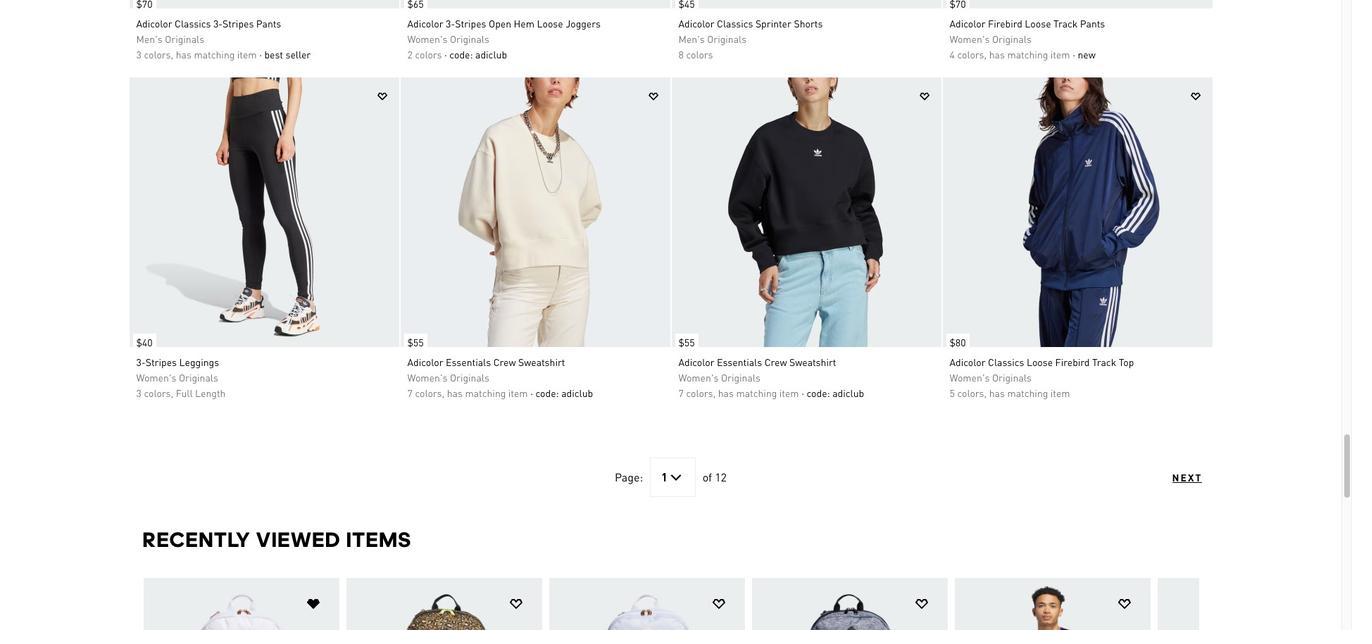 Task type: describe. For each thing, give the bounding box(es) containing it.
women's originals pink adicolor 3-stripes open hem loose joggers image
[[401, 0, 670, 8]]

women's originals blue adicolor classics loose firebird track top image
[[943, 77, 1213, 347]]

sweatshirt for "women's originals black adicolor essentials crew sweatshirt" image's $55 link
[[790, 356, 837, 368]]

$40 link
[[129, 327, 156, 351]]

matching inside adicolor firebird loose track pants women's originals 4 colors, has matching item · new
[[1008, 48, 1049, 60]]

7 for "women's originals black adicolor essentials crew sweatshirt" image's $55 link
[[679, 387, 684, 399]]

best
[[265, 48, 283, 60]]

top
[[1119, 356, 1135, 368]]

adiclub for women's originals pink adicolor 3-stripes open hem loose joggers image
[[476, 48, 507, 60]]

shorts
[[794, 17, 823, 29]]

3- inside 3-stripes leggings women's originals 3 colors, full length
[[136, 356, 146, 368]]

stripes inside 3-stripes leggings women's originals 3 colors, full length
[[146, 356, 177, 368]]

of 12
[[703, 470, 727, 485]]

originals inside adicolor firebird loose track pants women's originals 4 colors, has matching item · new
[[993, 32, 1032, 45]]

colors, inside adicolor classics loose firebird track top women's originals 5 colors, has matching item
[[958, 387, 987, 399]]

7 for women's originals white adicolor essentials crew sweatshirt image's $55 link
[[408, 387, 413, 399]]

· inside adicolor classics 3-stripes pants men's originals 3 colors, has matching item · best seller
[[259, 48, 262, 60]]

adicolor for "women's originals black adicolor essentials crew sweatshirt" image
[[679, 356, 715, 368]]

women's inside adicolor 3-stripes open hem loose joggers women's originals 2 colors · code: adiclub
[[408, 32, 448, 45]]

$55 link for women's originals white adicolor essentials crew sweatshirt image
[[401, 327, 427, 351]]

next link
[[1173, 471, 1203, 485]]

hem
[[514, 17, 535, 29]]

originals inside the adicolor classics sprinter shorts men's originals 8 colors
[[708, 32, 747, 45]]

code: for "women's originals black adicolor essentials crew sweatshirt" image
[[807, 387, 831, 399]]

sweatshirt for women's originals white adicolor essentials crew sweatshirt image's $55 link
[[519, 356, 565, 368]]

4 classic 3-stripes backpack image from the left
[[752, 578, 948, 631]]

adicolor essentials crew sweatshirt women's originals 7 colors, has matching item · code: adiclub for women's originals white adicolor essentials crew sweatshirt image's $55 link
[[408, 356, 593, 399]]

colors inside the adicolor classics sprinter shorts men's originals 8 colors
[[687, 48, 713, 60]]

adicolor firebird loose track pants women's originals 4 colors, has matching item · new
[[950, 17, 1106, 60]]

adicolor classics 3-stripes pants men's originals 3 colors, has matching item · best seller
[[136, 17, 311, 60]]

originals inside adicolor 3-stripes open hem loose joggers women's originals 2 colors · code: adiclub
[[450, 32, 490, 45]]

adicolor for the women's originals purple adicolor firebird loose track pants image
[[950, 17, 986, 29]]

has inside adicolor classics 3-stripes pants men's originals 3 colors, has matching item · best seller
[[176, 48, 192, 60]]

1 classic 3-stripes backpack image from the left
[[143, 578, 339, 631]]

pants for adicolor classics 3-stripes pants
[[256, 17, 281, 29]]

next
[[1173, 471, 1203, 484]]

men's inside adicolor classics 3-stripes pants men's originals 3 colors, has matching item · best seller
[[136, 32, 163, 45]]

dropdown image
[[668, 469, 685, 486]]

adicolor classics sprinter shorts men's originals 8 colors
[[679, 17, 823, 60]]

loose inside adicolor 3-stripes open hem loose joggers women's originals 2 colors · code: adiclub
[[537, 17, 564, 29]]

colors, inside adicolor classics 3-stripes pants men's originals 3 colors, has matching item · best seller
[[144, 48, 174, 60]]

· for women's originals pink adicolor 3-stripes open hem loose joggers image
[[445, 48, 447, 60]]

3 inside adicolor classics 3-stripes pants men's originals 3 colors, has matching item · best seller
[[136, 48, 142, 60]]

3 inside 3-stripes leggings women's originals 3 colors, full length
[[136, 387, 142, 399]]

3- inside adicolor classics 3-stripes pants men's originals 3 colors, has matching item · best seller
[[213, 17, 223, 29]]

3- inside adicolor 3-stripes open hem loose joggers women's originals 2 colors · code: adiclub
[[446, 17, 455, 29]]

men's originals grey adicolor classics 3-stripes pants image
[[129, 0, 399, 8]]

$80 link
[[943, 327, 970, 351]]

of
[[703, 470, 713, 485]]

classics for loose
[[989, 356, 1025, 368]]

pants for adicolor firebird loose track pants
[[1081, 17, 1106, 29]]

seller
[[286, 48, 311, 60]]

crew for women's originals white adicolor essentials crew sweatshirt image's $55 link
[[494, 356, 516, 368]]

$55 for "women's originals black adicolor essentials crew sweatshirt" image's $55 link
[[679, 336, 695, 349]]

· for "women's originals black adicolor essentials crew sweatshirt" image
[[802, 387, 805, 399]]

men's inside the adicolor classics sprinter shorts men's originals 8 colors
[[679, 32, 705, 45]]

adicolor for women's originals pink adicolor 3-stripes open hem loose joggers image
[[408, 17, 444, 29]]

joggers
[[566, 17, 601, 29]]

colors, inside 3-stripes leggings women's originals 3 colors, full length
[[144, 387, 174, 399]]

adicolor classics loose firebird track top women's originals 5 colors, has matching item
[[950, 356, 1135, 399]]

items
[[346, 528, 412, 552]]

track inside adicolor firebird loose track pants women's originals 4 colors, has matching item · new
[[1054, 17, 1078, 29]]

adicolor for men's originals grey adicolor classics 3-stripes pants image
[[136, 17, 172, 29]]

$55 link for "women's originals black adicolor essentials crew sweatshirt" image
[[672, 327, 699, 351]]

classics for 3-
[[175, 17, 211, 29]]

leggings
[[179, 356, 219, 368]]

adicolor for women's originals white adicolor essentials crew sweatshirt image
[[408, 356, 444, 368]]

colors, inside adicolor firebird loose track pants women's originals 4 colors, has matching item · new
[[958, 48, 987, 60]]



Task type: locate. For each thing, give the bounding box(es) containing it.
1 horizontal spatial $55
[[679, 336, 695, 349]]

0 horizontal spatial $55 link
[[401, 327, 427, 351]]

pants inside adicolor classics 3-stripes pants men's originals 3 colors, has matching item · best seller
[[256, 17, 281, 29]]

loose for women's
[[1025, 17, 1052, 29]]

1 horizontal spatial track
[[1093, 356, 1117, 368]]

· for women's originals white adicolor essentials crew sweatshirt image
[[531, 387, 533, 399]]

5
[[950, 387, 955, 399]]

1 horizontal spatial stripes
[[223, 17, 254, 29]]

1 horizontal spatial adicolor essentials crew sweatshirt women's originals 7 colors, has matching item · code: adiclub
[[679, 356, 865, 399]]

2 horizontal spatial classics
[[989, 356, 1025, 368]]

2 $55 from the left
[[679, 336, 695, 349]]

colors right 8
[[687, 48, 713, 60]]

full
[[176, 387, 193, 399]]

3
[[136, 48, 142, 60], [136, 387, 142, 399]]

originals inside adicolor classics loose firebird track top women's originals 5 colors, has matching item
[[993, 371, 1032, 384]]

2 $55 link from the left
[[672, 327, 699, 351]]

has inside adicolor classics loose firebird track top women's originals 5 colors, has matching item
[[990, 387, 1005, 399]]

list
[[143, 578, 1353, 631]]

· inside adicolor 3-stripes open hem loose joggers women's originals 2 colors · code: adiclub
[[445, 48, 447, 60]]

0 horizontal spatial 7
[[408, 387, 413, 399]]

pants down men's originals grey adicolor classics 3-stripes pants image
[[256, 17, 281, 29]]

·
[[259, 48, 262, 60], [445, 48, 447, 60], [1073, 48, 1076, 60], [531, 387, 533, 399], [802, 387, 805, 399]]

1 horizontal spatial colors
[[687, 48, 713, 60]]

1 horizontal spatial pants
[[1081, 17, 1106, 29]]

pants down the women's originals purple adicolor firebird loose track pants image
[[1081, 17, 1106, 29]]

washington baseball jersey image
[[955, 578, 1151, 631]]

4
[[950, 48, 955, 60]]

1 colors from the left
[[415, 48, 442, 60]]

has
[[176, 48, 192, 60], [990, 48, 1005, 60], [447, 387, 463, 399], [719, 387, 734, 399], [990, 387, 1005, 399]]

code:
[[450, 48, 473, 60], [536, 387, 559, 399], [807, 387, 831, 399]]

None field
[[651, 458, 696, 497]]

matching inside adicolor classics 3-stripes pants men's originals 3 colors, has matching item · best seller
[[194, 48, 235, 60]]

1 horizontal spatial code:
[[536, 387, 559, 399]]

classics inside adicolor classics 3-stripes pants men's originals 3 colors, has matching item · best seller
[[175, 17, 211, 29]]

0 horizontal spatial $55
[[408, 336, 424, 349]]

adicolor inside the adicolor classics sprinter shorts men's originals 8 colors
[[679, 17, 715, 29]]

1 3 from the top
[[136, 48, 142, 60]]

7
[[408, 387, 413, 399], [679, 387, 684, 399]]

adiclub
[[476, 48, 507, 60], [562, 387, 593, 399], [833, 387, 865, 399]]

0 horizontal spatial stripes
[[146, 356, 177, 368]]

adiclub inside adicolor 3-stripes open hem loose joggers women's originals 2 colors · code: adiclub
[[476, 48, 507, 60]]

adicolor essentials crew sweatshirt women's originals 7 colors, has matching item · code: adiclub
[[408, 356, 593, 399], [679, 356, 865, 399]]

loose inside adicolor classics loose firebird track top women's originals 5 colors, has matching item
[[1027, 356, 1054, 368]]

1 men's from the left
[[136, 32, 163, 45]]

1 horizontal spatial crew
[[765, 356, 787, 368]]

2 horizontal spatial adiclub
[[833, 387, 865, 399]]

code: inside adicolor 3-stripes open hem loose joggers women's originals 2 colors · code: adiclub
[[450, 48, 473, 60]]

3 classic 3-stripes backpack image from the left
[[549, 578, 745, 631]]

originals
[[165, 32, 204, 45], [450, 32, 490, 45], [708, 32, 747, 45], [993, 32, 1032, 45], [179, 371, 218, 384], [450, 371, 490, 384], [721, 371, 761, 384], [993, 371, 1032, 384]]

classics inside the adicolor classics sprinter shorts men's originals 8 colors
[[717, 17, 754, 29]]

track inside adicolor classics loose firebird track top women's originals 5 colors, has matching item
[[1093, 356, 1117, 368]]

sweatshirt
[[519, 356, 565, 368], [790, 356, 837, 368]]

viewed
[[256, 528, 341, 552]]

essentials
[[446, 356, 491, 368], [717, 356, 763, 368]]

2 adicolor essentials crew sweatshirt women's originals 7 colors, has matching item · code: adiclub from the left
[[679, 356, 865, 399]]

3- down men's originals grey adicolor classics 3-stripes pants image
[[213, 17, 223, 29]]

0 horizontal spatial adiclub
[[476, 48, 507, 60]]

2 sweatshirt from the left
[[790, 356, 837, 368]]

1 horizontal spatial essentials
[[717, 356, 763, 368]]

colors inside adicolor 3-stripes open hem loose joggers women's originals 2 colors · code: adiclub
[[415, 48, 442, 60]]

classics for sprinter
[[717, 17, 754, 29]]

firebird inside adicolor firebird loose track pants women's originals 4 colors, has matching item · new
[[989, 17, 1023, 29]]

1 pants from the left
[[256, 17, 281, 29]]

stripes inside adicolor 3-stripes open hem loose joggers women's originals 2 colors · code: adiclub
[[455, 17, 487, 29]]

2 horizontal spatial stripes
[[455, 17, 487, 29]]

1 horizontal spatial classics
[[717, 17, 754, 29]]

12
[[715, 470, 727, 485]]

new
[[1078, 48, 1096, 60]]

2
[[408, 48, 413, 60]]

loose for top
[[1027, 356, 1054, 368]]

0 vertical spatial track
[[1054, 17, 1078, 29]]

essentials for "women's originals black adicolor essentials crew sweatshirt" image's $55 link
[[717, 356, 763, 368]]

stripes down $40
[[146, 356, 177, 368]]

women's inside 3-stripes leggings women's originals 3 colors, full length
[[136, 371, 176, 384]]

recently viewed items
[[143, 528, 412, 552]]

colors right 2
[[415, 48, 442, 60]]

$80
[[950, 336, 967, 349]]

item inside adicolor firebird loose track pants women's originals 4 colors, has matching item · new
[[1051, 48, 1071, 60]]

adicolor inside adicolor firebird loose track pants women's originals 4 colors, has matching item · new
[[950, 17, 986, 29]]

3- down $40
[[136, 356, 146, 368]]

matching inside adicolor classics loose firebird track top women's originals 5 colors, has matching item
[[1008, 387, 1049, 399]]

1 $55 from the left
[[408, 336, 424, 349]]

adicolor for women's originals blue adicolor classics loose firebird track top image
[[950, 356, 986, 368]]

crew
[[494, 356, 516, 368], [765, 356, 787, 368]]

2 colors from the left
[[687, 48, 713, 60]]

colors,
[[144, 48, 174, 60], [958, 48, 987, 60], [144, 387, 174, 399], [415, 387, 445, 399], [687, 387, 716, 399], [958, 387, 987, 399]]

adicolor inside adicolor classics 3-stripes pants men's originals 3 colors, has matching item · best seller
[[136, 17, 172, 29]]

adicolor inside adicolor 3-stripes open hem loose joggers women's originals 2 colors · code: adiclub
[[408, 17, 444, 29]]

0 horizontal spatial pants
[[256, 17, 281, 29]]

2 7 from the left
[[679, 387, 684, 399]]

adicolor for men's originals blue adicolor classics sprinter shorts image
[[679, 17, 715, 29]]

1 horizontal spatial firebird
[[1056, 356, 1090, 368]]

1 crew from the left
[[494, 356, 516, 368]]

1 vertical spatial firebird
[[1056, 356, 1090, 368]]

adicolor essentials crew sweatshirt women's originals 7 colors, has matching item · code: adiclub for "women's originals black adicolor essentials crew sweatshirt" image's $55 link
[[679, 356, 865, 399]]

1 horizontal spatial sweatshirt
[[790, 356, 837, 368]]

women's originals white adicolor essentials crew sweatshirt image
[[401, 77, 670, 347]]

loose
[[537, 17, 564, 29], [1025, 17, 1052, 29], [1027, 356, 1054, 368]]

$55 for women's originals white adicolor essentials crew sweatshirt image's $55 link
[[408, 336, 424, 349]]

0 horizontal spatial colors
[[415, 48, 442, 60]]

length
[[195, 387, 226, 399]]

page:
[[615, 470, 643, 485]]

2 horizontal spatial code:
[[807, 387, 831, 399]]

track
[[1054, 17, 1078, 29], [1093, 356, 1117, 368]]

0 horizontal spatial crew
[[494, 356, 516, 368]]

item
[[237, 48, 257, 60], [1051, 48, 1071, 60], [509, 387, 528, 399], [780, 387, 800, 399], [1051, 387, 1071, 399]]

0 horizontal spatial classics
[[175, 17, 211, 29]]

1 essentials from the left
[[446, 356, 491, 368]]

1 horizontal spatial 3-
[[213, 17, 223, 29]]

3- left the open
[[446, 17, 455, 29]]

2 classic 3-stripes backpack image from the left
[[346, 578, 542, 631]]

women's originals purple adicolor firebird loose track pants image
[[943, 0, 1213, 8]]

2 crew from the left
[[765, 356, 787, 368]]

firebird inside adicolor classics loose firebird track top women's originals 5 colors, has matching item
[[1056, 356, 1090, 368]]

0 horizontal spatial essentials
[[446, 356, 491, 368]]

loose inside adicolor firebird loose track pants women's originals 4 colors, has matching item · new
[[1025, 17, 1052, 29]]

0 horizontal spatial 3-
[[136, 356, 146, 368]]

item inside adicolor classics 3-stripes pants men's originals 3 colors, has matching item · best seller
[[237, 48, 257, 60]]

firebird
[[989, 17, 1023, 29], [1056, 356, 1090, 368]]

0 horizontal spatial adicolor essentials crew sweatshirt women's originals 7 colors, has matching item · code: adiclub
[[408, 356, 593, 399]]

· inside adicolor firebird loose track pants women's originals 4 colors, has matching item · new
[[1073, 48, 1076, 60]]

none field containing 1
[[651, 458, 696, 497]]

adicolor 3-stripes open hem loose joggers women's originals 2 colors · code: adiclub
[[408, 17, 601, 60]]

has inside adicolor firebird loose track pants women's originals 4 colors, has matching item · new
[[990, 48, 1005, 60]]

pants
[[256, 17, 281, 29], [1081, 17, 1106, 29]]

code: for women's originals pink adicolor 3-stripes open hem loose joggers image
[[450, 48, 473, 60]]

1 vertical spatial track
[[1093, 356, 1117, 368]]

colors
[[415, 48, 442, 60], [687, 48, 713, 60]]

1 adicolor essentials crew sweatshirt women's originals 7 colors, has matching item · code: adiclub from the left
[[408, 356, 593, 399]]

3-
[[213, 17, 223, 29], [446, 17, 455, 29], [136, 356, 146, 368]]

1 vertical spatial 3
[[136, 387, 142, 399]]

track left "top"
[[1093, 356, 1117, 368]]

women's inside adicolor firebird loose track pants women's originals 4 colors, has matching item · new
[[950, 32, 990, 45]]

classics inside adicolor classics loose firebird track top women's originals 5 colors, has matching item
[[989, 356, 1025, 368]]

women's inside adicolor classics loose firebird track top women's originals 5 colors, has matching item
[[950, 371, 990, 384]]

stripes down men's originals grey adicolor classics 3-stripes pants image
[[223, 17, 254, 29]]

2 3 from the top
[[136, 387, 142, 399]]

1 horizontal spatial 7
[[679, 387, 684, 399]]

sprinter
[[756, 17, 792, 29]]

classic 3-stripes backpack image
[[143, 578, 339, 631], [346, 578, 542, 631], [549, 578, 745, 631], [752, 578, 948, 631]]

0 vertical spatial 3
[[136, 48, 142, 60]]

0 horizontal spatial men's
[[136, 32, 163, 45]]

stripes inside adicolor classics 3-stripes pants men's originals 3 colors, has matching item · best seller
[[223, 17, 254, 29]]

open
[[489, 17, 512, 29]]

women's originals black adicolor essentials crew sweatshirt image
[[672, 77, 942, 347]]

classics
[[175, 17, 211, 29], [717, 17, 754, 29], [989, 356, 1025, 368]]

0 horizontal spatial sweatshirt
[[519, 356, 565, 368]]

$40
[[136, 336, 153, 349]]

0 vertical spatial firebird
[[989, 17, 1023, 29]]

item inside adicolor classics loose firebird track top women's originals 5 colors, has matching item
[[1051, 387, 1071, 399]]

0 horizontal spatial firebird
[[989, 17, 1023, 29]]

women's
[[408, 32, 448, 45], [950, 32, 990, 45], [136, 371, 176, 384], [408, 371, 448, 384], [679, 371, 719, 384], [950, 371, 990, 384]]

originals inside 3-stripes leggings women's originals 3 colors, full length
[[179, 371, 218, 384]]

$55
[[408, 336, 424, 349], [679, 336, 695, 349]]

ultraboost 1.0 shoes image
[[1158, 578, 1353, 631]]

recently
[[143, 528, 251, 552]]

code: for women's originals white adicolor essentials crew sweatshirt image
[[536, 387, 559, 399]]

1 horizontal spatial men's
[[679, 32, 705, 45]]

8
[[679, 48, 684, 60]]

stripes
[[223, 17, 254, 29], [455, 17, 487, 29], [146, 356, 177, 368]]

$55 link
[[401, 327, 427, 351], [672, 327, 699, 351]]

matching
[[194, 48, 235, 60], [1008, 48, 1049, 60], [465, 387, 506, 399], [737, 387, 777, 399], [1008, 387, 1049, 399]]

1 $55 link from the left
[[401, 327, 427, 351]]

1 7 from the left
[[408, 387, 413, 399]]

men's
[[136, 32, 163, 45], [679, 32, 705, 45]]

adiclub for women's originals white adicolor essentials crew sweatshirt image
[[562, 387, 593, 399]]

pants inside adicolor firebird loose track pants women's originals 4 colors, has matching item · new
[[1081, 17, 1106, 29]]

crew for "women's originals black adicolor essentials crew sweatshirt" image's $55 link
[[765, 356, 787, 368]]

essentials for women's originals white adicolor essentials crew sweatshirt image's $55 link
[[446, 356, 491, 368]]

adicolor
[[136, 17, 172, 29], [408, 17, 444, 29], [679, 17, 715, 29], [950, 17, 986, 29], [408, 356, 444, 368], [679, 356, 715, 368], [950, 356, 986, 368]]

1
[[662, 470, 668, 485]]

2 men's from the left
[[679, 32, 705, 45]]

1 sweatshirt from the left
[[519, 356, 565, 368]]

3-stripes leggings women's originals 3 colors, full length
[[136, 356, 226, 399]]

men's originals blue adicolor classics sprinter shorts image
[[672, 0, 942, 8]]

2 pants from the left
[[1081, 17, 1106, 29]]

2 horizontal spatial 3-
[[446, 17, 455, 29]]

women's originals black 3-stripes leggings image
[[129, 77, 399, 347]]

adicolor inside adicolor classics loose firebird track top women's originals 5 colors, has matching item
[[950, 356, 986, 368]]

stripes left the open
[[455, 17, 487, 29]]

1 horizontal spatial $55 link
[[672, 327, 699, 351]]

track down the women's originals purple adicolor firebird loose track pants image
[[1054, 17, 1078, 29]]

originals inside adicolor classics 3-stripes pants men's originals 3 colors, has matching item · best seller
[[165, 32, 204, 45]]

0 horizontal spatial code:
[[450, 48, 473, 60]]

1 horizontal spatial adiclub
[[562, 387, 593, 399]]

0 horizontal spatial track
[[1054, 17, 1078, 29]]

adiclub for "women's originals black adicolor essentials crew sweatshirt" image
[[833, 387, 865, 399]]

2 essentials from the left
[[717, 356, 763, 368]]



Task type: vqa. For each thing, say whether or not it's contained in the screenshot.
2X
no



